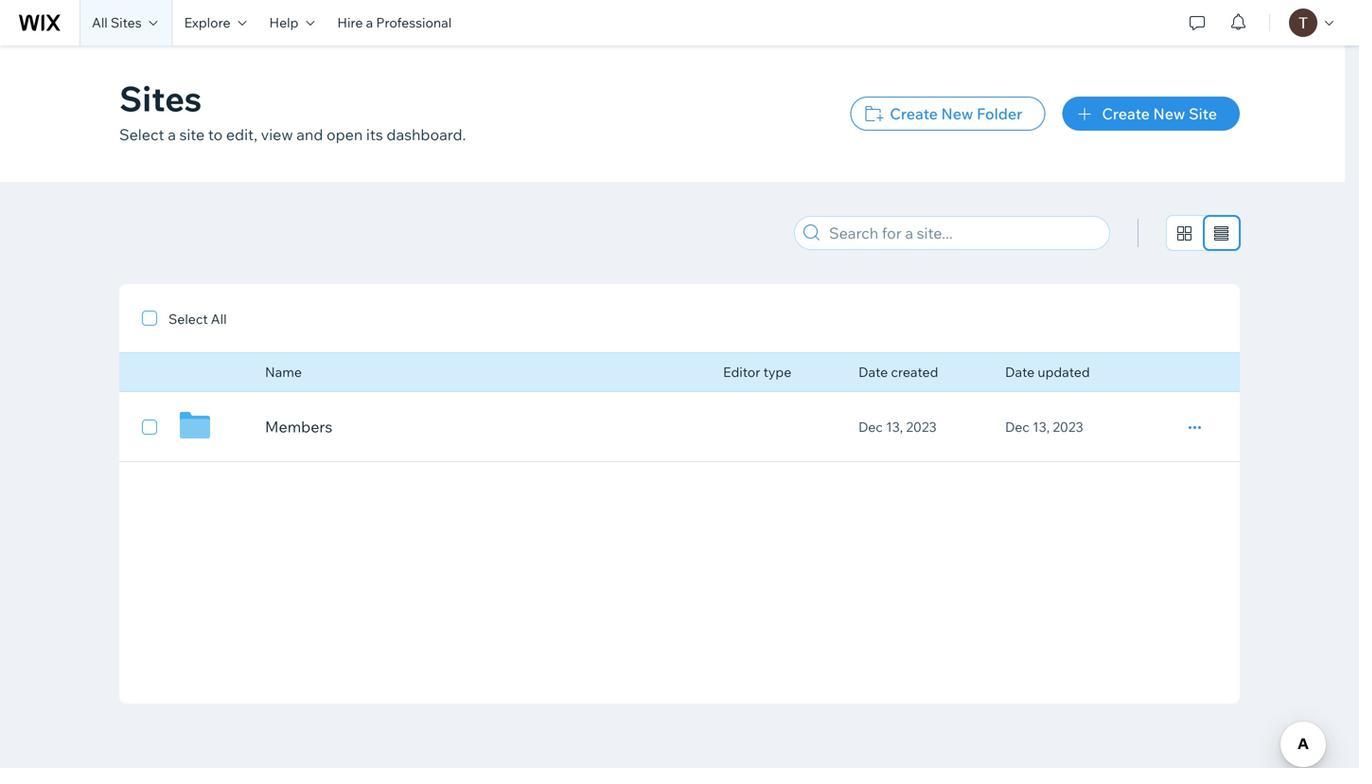 Task type: describe. For each thing, give the bounding box(es) containing it.
sites select a site to edit, view and open its dashboard.
[[119, 77, 466, 144]]

2 dec 13, 2023 from the left
[[1006, 419, 1084, 435]]

all sites
[[92, 14, 142, 31]]

edit,
[[226, 125, 258, 144]]

hire
[[338, 14, 363, 31]]

create new folder button
[[851, 97, 1046, 131]]

type
[[764, 364, 792, 380]]

select inside option
[[169, 311, 208, 327]]

folder
[[977, 104, 1023, 123]]

2 13, from the left
[[1033, 419, 1050, 435]]

1 dec from the left
[[859, 419, 883, 435]]

new for folder
[[942, 104, 974, 123]]

1 dec 13, 2023 from the left
[[859, 419, 937, 435]]

editor
[[724, 364, 761, 380]]

created
[[891, 364, 939, 380]]

open
[[327, 125, 363, 144]]

Search for a site... field
[[824, 217, 1104, 249]]

a inside sites select a site to edit, view and open its dashboard.
[[168, 125, 176, 144]]

sites inside sites select a site to edit, view and open its dashboard.
[[119, 77, 202, 120]]

dashboard.
[[387, 125, 466, 144]]

and
[[297, 125, 323, 144]]

date for date created
[[859, 364, 888, 380]]

create new site button
[[1063, 97, 1241, 131]]



Task type: locate. For each thing, give the bounding box(es) containing it.
create for create new site
[[1103, 104, 1151, 123]]

1 horizontal spatial dec 13, 2023
[[1006, 419, 1084, 435]]

sites up site
[[119, 77, 202, 120]]

dec
[[859, 419, 883, 435], [1006, 419, 1030, 435]]

date left created
[[859, 364, 888, 380]]

1 vertical spatial a
[[168, 125, 176, 144]]

date for date updated
[[1006, 364, 1035, 380]]

date
[[859, 364, 888, 380], [1006, 364, 1035, 380]]

13, down date updated
[[1033, 419, 1050, 435]]

date left updated
[[1006, 364, 1035, 380]]

0 horizontal spatial 2023
[[907, 419, 937, 435]]

0 vertical spatial all
[[92, 14, 108, 31]]

date updated
[[1006, 364, 1091, 380]]

1 horizontal spatial select
[[169, 311, 208, 327]]

0 horizontal spatial new
[[942, 104, 974, 123]]

to
[[208, 125, 223, 144]]

create inside button
[[1103, 104, 1151, 123]]

0 vertical spatial a
[[366, 14, 373, 31]]

2023
[[907, 419, 937, 435], [1053, 419, 1084, 435]]

Select All checkbox
[[142, 307, 227, 330]]

1 horizontal spatial 13,
[[1033, 419, 1050, 435]]

1 horizontal spatial 2023
[[1053, 419, 1084, 435]]

dec 13, 2023 down date updated
[[1006, 419, 1084, 435]]

1 horizontal spatial date
[[1006, 364, 1035, 380]]

create left site
[[1103, 104, 1151, 123]]

1 vertical spatial all
[[211, 311, 227, 327]]

site
[[1189, 104, 1218, 123]]

dec 13, 2023 down date created
[[859, 419, 937, 435]]

2023 down created
[[907, 419, 937, 435]]

None checkbox
[[142, 416, 157, 438]]

new left folder on the top of page
[[942, 104, 974, 123]]

new left site
[[1154, 104, 1186, 123]]

0 vertical spatial select
[[119, 125, 164, 144]]

date created
[[859, 364, 939, 380]]

2 new from the left
[[1154, 104, 1186, 123]]

its
[[366, 125, 383, 144]]

dec 13, 2023
[[859, 419, 937, 435], [1006, 419, 1084, 435]]

hire a professional
[[338, 14, 452, 31]]

all inside select all option
[[211, 311, 227, 327]]

1 create from the left
[[890, 104, 938, 123]]

2 date from the left
[[1006, 364, 1035, 380]]

0 vertical spatial sites
[[111, 14, 142, 31]]

1 horizontal spatial create
[[1103, 104, 1151, 123]]

create new folder
[[890, 104, 1023, 123]]

dec down date updated
[[1006, 419, 1030, 435]]

sites left explore
[[111, 14, 142, 31]]

0 horizontal spatial date
[[859, 364, 888, 380]]

0 horizontal spatial 13,
[[886, 419, 904, 435]]

1 date from the left
[[859, 364, 888, 380]]

select
[[119, 125, 164, 144], [169, 311, 208, 327]]

create new site
[[1103, 104, 1218, 123]]

sites
[[111, 14, 142, 31], [119, 77, 202, 120]]

0 horizontal spatial dec
[[859, 419, 883, 435]]

1 horizontal spatial all
[[211, 311, 227, 327]]

0 horizontal spatial a
[[168, 125, 176, 144]]

professional
[[376, 14, 452, 31]]

a left site
[[168, 125, 176, 144]]

a right hire
[[366, 14, 373, 31]]

create
[[890, 104, 938, 123], [1103, 104, 1151, 123]]

1 13, from the left
[[886, 419, 904, 435]]

1 new from the left
[[942, 104, 974, 123]]

1 horizontal spatial a
[[366, 14, 373, 31]]

all
[[92, 14, 108, 31], [211, 311, 227, 327]]

1 horizontal spatial new
[[1154, 104, 1186, 123]]

create left folder on the top of page
[[890, 104, 938, 123]]

new for site
[[1154, 104, 1186, 123]]

0 horizontal spatial select
[[119, 125, 164, 144]]

2 2023 from the left
[[1053, 419, 1084, 435]]

members
[[265, 417, 333, 436]]

site
[[179, 125, 205, 144]]

2023 down updated
[[1053, 419, 1084, 435]]

1 horizontal spatial dec
[[1006, 419, 1030, 435]]

select inside sites select a site to edit, view and open its dashboard.
[[119, 125, 164, 144]]

13, down date created
[[886, 419, 904, 435]]

0 horizontal spatial dec 13, 2023
[[859, 419, 937, 435]]

new inside button
[[1154, 104, 1186, 123]]

updated
[[1038, 364, 1091, 380]]

new
[[942, 104, 974, 123], [1154, 104, 1186, 123]]

a
[[366, 14, 373, 31], [168, 125, 176, 144]]

dec down date created
[[859, 419, 883, 435]]

0 horizontal spatial create
[[890, 104, 938, 123]]

select all
[[169, 311, 227, 327]]

view
[[261, 125, 293, 144]]

2 create from the left
[[1103, 104, 1151, 123]]

help button
[[258, 0, 326, 45]]

create inside 'button'
[[890, 104, 938, 123]]

2 dec from the left
[[1006, 419, 1030, 435]]

help
[[269, 14, 299, 31]]

1 vertical spatial select
[[169, 311, 208, 327]]

new inside 'button'
[[942, 104, 974, 123]]

editor type
[[724, 364, 792, 380]]

explore
[[184, 14, 231, 31]]

0 horizontal spatial all
[[92, 14, 108, 31]]

1 2023 from the left
[[907, 419, 937, 435]]

1 vertical spatial sites
[[119, 77, 202, 120]]

hire a professional link
[[326, 0, 463, 45]]

name
[[265, 364, 302, 380]]

create for create new folder
[[890, 104, 938, 123]]

13,
[[886, 419, 904, 435], [1033, 419, 1050, 435]]



Task type: vqa. For each thing, say whether or not it's contained in the screenshot.
folder
yes



